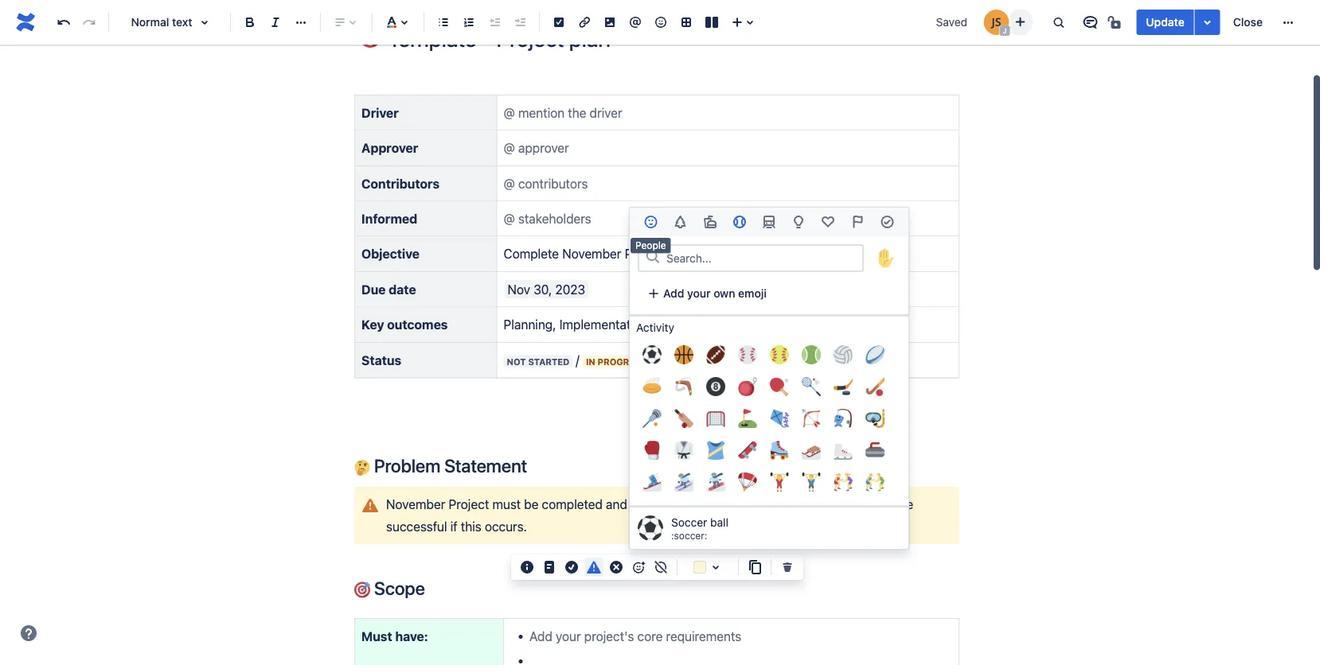 Task type: locate. For each thing, give the bounding box(es) containing it.
:ice_skate: image
[[834, 441, 853, 460]]

Emoji name field
[[662, 247, 862, 269]]

:bow_and_arrow: image
[[802, 409, 821, 428]]

2 cell from the left
[[668, 499, 700, 530]]

project inside november project must be completed and functional by the end of the month, project will be successful if this occurs.
[[449, 497, 489, 512]]

0 vertical spatial of
[[700, 317, 711, 332]]

the down :woman_lifting_weights: icon
[[769, 497, 788, 512]]

table image
[[677, 13, 696, 32]]

must have:
[[362, 629, 428, 644]]

objects image
[[789, 213, 808, 232]]

planning, implementation, testing of project
[[504, 317, 758, 332]]

:ski: image
[[643, 473, 662, 492]]

planning,
[[504, 317, 556, 332]]

activity
[[636, 321, 675, 334]]

people
[[635, 240, 666, 251]]

:ping_pong: image
[[770, 377, 789, 397]]

redo ⌘⇧z image
[[80, 13, 99, 32]]

by
[[691, 497, 704, 512]]

nov 30, 2023
[[508, 282, 585, 297]]

november up 2023
[[562, 247, 621, 262]]

bold ⌘b image
[[240, 13, 260, 32]]

be right must
[[524, 497, 539, 512]]

1 horizontal spatial be
[[899, 497, 913, 512]]

november inside november project must be completed and functional by the end of the month, project will be successful if this occurs.
[[386, 497, 445, 512]]

outdent ⇧tab image
[[485, 13, 504, 32]]

this
[[461, 519, 482, 534]]

0 horizontal spatial the
[[708, 497, 726, 512]]

:boxing_glove: image
[[643, 441, 662, 460]]

more formatting image
[[291, 13, 311, 32]]

1 vertical spatial of
[[754, 497, 766, 512]]

of inside november project must be completed and functional by the end of the month, project will be successful if this occurs.
[[754, 497, 766, 512]]

:woman_lifting_weights: image
[[770, 473, 789, 492]]

emojis actions and list panel tab panel
[[630, 237, 909, 531]]

:lacrosse: image
[[643, 409, 662, 428]]

:soccer:
[[671, 530, 707, 541]]

:curling_stone: image
[[866, 441, 885, 460]]

project down people image
[[625, 247, 665, 262]]

/ left in
[[576, 353, 579, 368]]

:diving_mask: image
[[866, 409, 885, 428]]

1 horizontal spatial the
[[769, 497, 788, 512]]

contributors
[[362, 176, 440, 191]]

status
[[362, 353, 401, 368]]

1 vertical spatial project
[[714, 317, 755, 332]]

:snowboarder: image
[[706, 473, 725, 492]]

the
[[708, 497, 726, 512], [769, 497, 788, 512]]

symbols image
[[819, 213, 838, 232]]

and
[[606, 497, 627, 512]]

november
[[562, 247, 621, 262], [386, 497, 445, 512]]

be
[[524, 497, 539, 512], [899, 497, 913, 512]]

be right will
[[899, 497, 913, 512]]

due
[[362, 282, 386, 297]]

objective
[[362, 247, 420, 262]]

/ up :flying_disc: image at the bottom of the page
[[653, 353, 657, 368]]

:yo_yo: image
[[738, 377, 757, 397]]

progress
[[598, 357, 646, 367]]

0 horizontal spatial be
[[524, 497, 539, 512]]

activity image
[[730, 213, 749, 232]]

started
[[528, 357, 569, 367]]

flags image
[[848, 213, 867, 232]]

november up successful
[[386, 497, 445, 512]]

:cricket_game: image
[[674, 409, 694, 428]]

end
[[729, 497, 751, 512]]

2 the from the left
[[769, 497, 788, 512]]

approver
[[362, 140, 418, 156]]

:thinking: image
[[354, 460, 370, 476], [354, 460, 370, 476]]

:fishing_pole_and_fish: image
[[834, 409, 853, 428]]

driver
[[362, 105, 399, 120]]

:flying_disc: image
[[643, 377, 662, 397]]

if
[[450, 519, 458, 534]]

:basketball: image
[[674, 346, 694, 365]]

0 vertical spatial november
[[562, 247, 621, 262]]

:soccer: image
[[643, 346, 662, 365], [638, 516, 663, 541], [638, 516, 663, 541]]

emoji image
[[651, 13, 670, 32]]

of
[[700, 317, 711, 332], [754, 497, 766, 512]]

cell
[[636, 499, 668, 530], [668, 499, 700, 530], [700, 499, 732, 530], [732, 499, 764, 530], [764, 499, 796, 530], [796, 499, 827, 530], [827, 499, 859, 530], [859, 499, 891, 530]]

0 horizontal spatial /
[[576, 353, 579, 368]]

layouts image
[[702, 13, 721, 32]]

help image
[[19, 624, 38, 643]]

1 horizontal spatial /
[[653, 353, 657, 368]]

1 horizontal spatial project
[[625, 247, 665, 262]]

travel & places image
[[760, 213, 779, 232]]

confluence image
[[13, 10, 38, 35], [13, 10, 38, 35]]

comment icon image
[[1081, 13, 1100, 32]]

1 be from the left
[[524, 497, 539, 512]]

not started / in progress / complete
[[507, 353, 712, 368]]

1 vertical spatial november
[[386, 497, 445, 512]]

info image
[[518, 558, 537, 577]]

project
[[625, 247, 665, 262], [714, 317, 755, 332], [449, 497, 489, 512]]

john smith image
[[984, 10, 1009, 35]]

have:
[[395, 629, 428, 644]]

:parachute: image
[[738, 473, 757, 492]]

completed
[[542, 497, 603, 512]]

project down own
[[714, 317, 755, 332]]

:badminton: image
[[802, 377, 821, 397]]

:goal: image
[[706, 409, 725, 428]]

2 vertical spatial project
[[449, 497, 489, 512]]

:man_lifting_weights: image
[[802, 473, 821, 492]]

must
[[362, 629, 392, 644]]

7 cell from the left
[[827, 499, 859, 530]]

find and replace image
[[1049, 13, 1068, 32]]

link image
[[575, 13, 594, 32]]

:raised_hand: image
[[872, 244, 901, 273], [877, 249, 896, 268]]

add your own emoji button
[[638, 281, 776, 307]]

0 horizontal spatial of
[[700, 317, 711, 332]]

will
[[877, 497, 896, 512]]

update
[[1146, 16, 1185, 29]]

:rugby_football: image
[[866, 346, 885, 365]]

undo ⌘z image
[[54, 13, 73, 32]]

editor add emoji image
[[629, 558, 648, 577]]

0 horizontal spatial november
[[386, 497, 445, 512]]

project up this
[[449, 497, 489, 512]]

of right testing
[[700, 317, 711, 332]]

choose an emoji category tab list
[[630, 208, 909, 237]]

own
[[714, 287, 735, 300]]

normal text button
[[115, 5, 224, 40]]

activity grid
[[630, 316, 909, 531]]

1 horizontal spatial of
[[754, 497, 766, 512]]

/
[[576, 353, 579, 368], [653, 353, 657, 368]]

of right the end
[[754, 497, 766, 512]]

implementation,
[[559, 317, 652, 332]]

the up ball on the bottom of the page
[[708, 497, 726, 512]]

month,
[[791, 497, 831, 512]]

0 horizontal spatial project
[[449, 497, 489, 512]]

:kite: image
[[770, 409, 789, 428]]

:dart: image
[[354, 582, 370, 598], [354, 582, 370, 598]]

successful
[[386, 519, 447, 534]]

30,
[[534, 282, 552, 297]]

success image
[[562, 558, 581, 577]]

add
[[663, 287, 684, 300]]

:sled: image
[[802, 441, 821, 460]]

more image
[[1279, 13, 1298, 32]]

must
[[492, 497, 521, 512]]

editable content region
[[329, 0, 985, 666]]

background color image
[[706, 558, 725, 577]]

:running_shirt_with_sash: image
[[706, 441, 725, 460]]



Task type: vqa. For each thing, say whether or not it's contained in the screenshot.
:volleyball: image
yes



Task type: describe. For each thing, give the bounding box(es) containing it.
:tennis: image
[[802, 346, 821, 365]]

your
[[687, 287, 711, 300]]

:hockey: image
[[834, 377, 853, 397]]

:men_wrestling: image
[[866, 473, 885, 492]]

scope
[[370, 578, 425, 599]]

testing
[[655, 317, 696, 332]]

close button
[[1224, 10, 1272, 35]]

:field_hockey: image
[[866, 377, 885, 397]]

not
[[507, 357, 526, 367]]

nature image
[[671, 213, 690, 232]]

food & drink image
[[701, 213, 720, 232]]

note image
[[540, 558, 559, 577]]

:boomerang: image
[[674, 377, 694, 397]]

numbered list ⌘⇧7 image
[[459, 13, 479, 32]]

occurs.
[[485, 519, 527, 534]]

mention image
[[626, 13, 645, 32]]

people tooltip
[[631, 238, 671, 254]]

2 be from the left
[[899, 497, 913, 512]]

update button
[[1137, 10, 1194, 35]]

3 cell from the left
[[700, 499, 732, 530]]

text
[[172, 16, 192, 29]]

2023
[[555, 282, 585, 297]]

Main content area, start typing to enter text. text field
[[345, 76, 969, 666]]

:martial_arts_uniform: image
[[674, 441, 694, 460]]

:golf: image
[[738, 409, 757, 428]]

normal
[[131, 16, 169, 29]]

2 horizontal spatial project
[[714, 317, 755, 332]]

remove emoji image
[[651, 558, 670, 577]]

add image, video, or file image
[[600, 13, 620, 32]]

:skier: image
[[674, 473, 694, 492]]

add your own emoji
[[663, 287, 767, 300]]

in
[[586, 357, 595, 367]]

problem statement
[[370, 455, 527, 477]]

1 cell from the left
[[636, 499, 668, 530]]

functional
[[631, 497, 687, 512]]

1 / from the left
[[576, 353, 579, 368]]

adjust update settings image
[[1198, 13, 1217, 32]]

informed
[[362, 211, 417, 226]]

no restrictions image
[[1106, 13, 1125, 32]]

copy image
[[745, 558, 764, 577]]

panel warning image
[[361, 497, 380, 516]]

normal text
[[131, 16, 192, 29]]

warning image
[[584, 558, 604, 577]]

italic ⌘i image
[[266, 13, 285, 32]]

complete
[[663, 357, 712, 367]]

ball
[[710, 516, 729, 530]]

productivity image
[[878, 213, 897, 232]]

1 the from the left
[[708, 497, 726, 512]]

emoji picker dialog
[[629, 207, 909, 550]]

indent tab image
[[510, 13, 530, 32]]

project
[[834, 497, 874, 512]]

problem
[[374, 455, 440, 477]]

key
[[362, 317, 384, 332]]

8 cell from the left
[[859, 499, 891, 530]]

soccer ball :soccer:
[[671, 516, 729, 541]]

:volleyball: image
[[834, 346, 853, 365]]

Give this page a title text field
[[388, 25, 960, 52]]

error image
[[607, 558, 626, 577]]

6 cell from the left
[[796, 499, 827, 530]]

2 / from the left
[[653, 353, 657, 368]]

due date
[[362, 282, 416, 297]]

bullet list ⌘⇧8 image
[[434, 13, 453, 32]]

4 cell from the left
[[732, 499, 764, 530]]

complete
[[504, 247, 559, 262]]

key outcomes
[[362, 317, 448, 332]]

:skateboard: image
[[738, 441, 757, 460]]

:baseball: image
[[738, 346, 757, 365]]

1 horizontal spatial november
[[562, 247, 621, 262]]

date
[[389, 282, 416, 297]]

emoji
[[738, 287, 767, 300]]

:women_wrestling: image
[[834, 473, 853, 492]]

close
[[1233, 16, 1263, 29]]

nov
[[508, 282, 530, 297]]

complete november project
[[504, 247, 665, 262]]

:8ball: image
[[706, 377, 725, 397]]

0 vertical spatial project
[[625, 247, 665, 262]]

:football: image
[[706, 346, 725, 365]]

action item image
[[549, 13, 569, 32]]

:roller_skate: image
[[770, 441, 789, 460]]

statement
[[444, 455, 527, 477]]

soccer
[[671, 516, 707, 530]]

people image
[[641, 213, 661, 232]]

outcomes
[[387, 317, 448, 332]]

saved
[[936, 16, 968, 29]]

:softball: image
[[770, 346, 789, 365]]

november project must be completed and functional by the end of the month, project will be successful if this occurs.
[[386, 497, 917, 534]]

remove image
[[778, 558, 797, 577]]

5 cell from the left
[[764, 499, 796, 530]]

invite to edit image
[[1011, 12, 1030, 31]]



